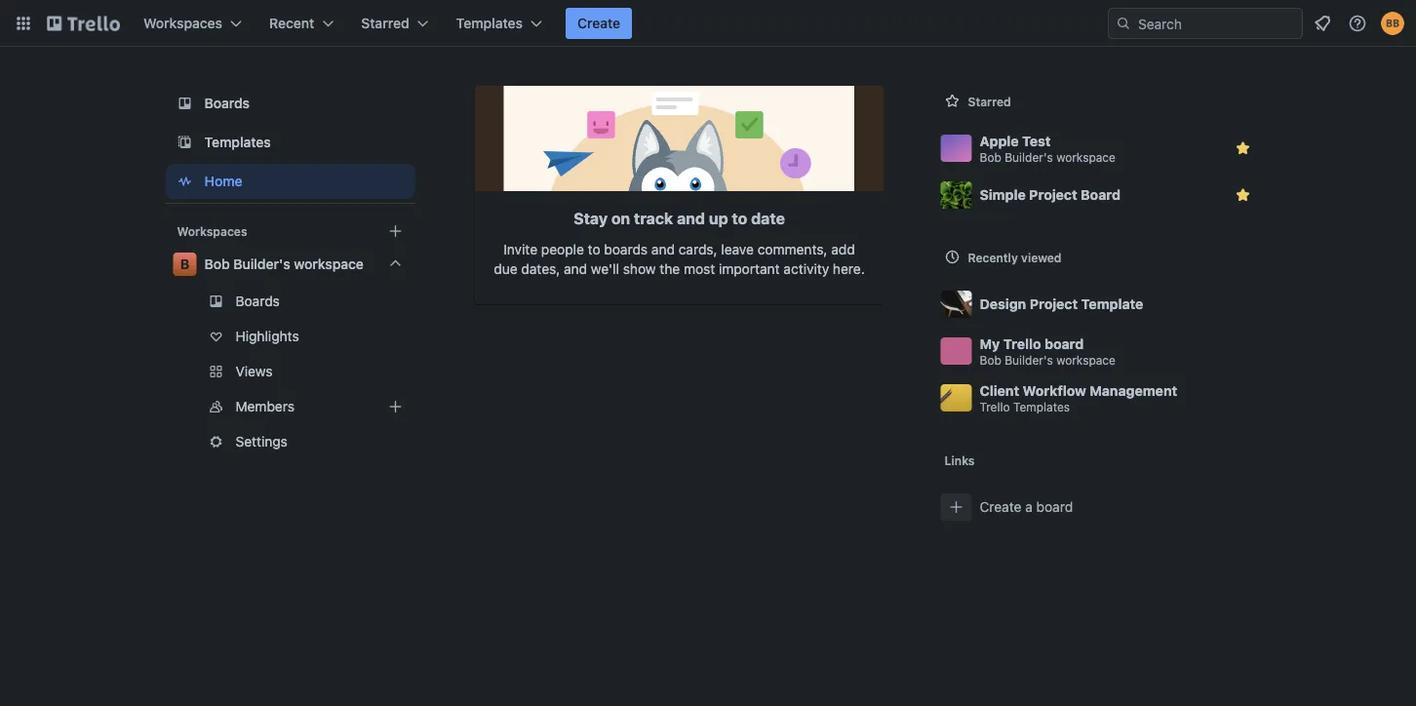 Task type: vqa. For each thing, say whether or not it's contained in the screenshot.
the My inside My first board link
no



Task type: describe. For each thing, give the bounding box(es) containing it.
client workflow management trello templates
[[980, 382, 1177, 414]]

starred button
[[349, 8, 441, 39]]

due
[[494, 261, 518, 277]]

boards link for templates
[[165, 86, 415, 121]]

settings
[[236, 434, 288, 450]]

template
[[1081, 296, 1144, 312]]

board for trello
[[1045, 336, 1084, 352]]

trello inside client workflow management trello templates
[[980, 400, 1010, 414]]

1 vertical spatial builder's
[[233, 256, 290, 272]]

create for create
[[577, 15, 620, 31]]

views
[[236, 363, 273, 379]]

viewed
[[1021, 251, 1062, 264]]

on
[[611, 209, 630, 228]]

activity
[[784, 261, 829, 277]]

1 vertical spatial workspaces
[[177, 224, 247, 238]]

add image
[[384, 395, 407, 418]]

dates,
[[521, 261, 560, 277]]

design
[[980, 296, 1026, 312]]

to inside invite people to boards and cards, leave comments, add due dates, and we'll show the most important activity here.
[[588, 241, 600, 257]]

templates link
[[165, 125, 415, 160]]

client
[[980, 382, 1019, 398]]

back to home image
[[47, 8, 120, 39]]

leave
[[721, 241, 754, 257]]

Search field
[[1131, 9, 1302, 38]]

management
[[1090, 382, 1177, 398]]

highlights link
[[165, 321, 415, 352]]

up
[[709, 209, 728, 228]]

highlights
[[236, 328, 299, 344]]

bob builder's workspace
[[204, 256, 364, 272]]

boards for templates
[[204, 95, 250, 111]]

add
[[831, 241, 855, 257]]

bob inside my trello board bob builder's workspace
[[980, 354, 1002, 367]]

1 vertical spatial workspace
[[294, 256, 364, 272]]

board image
[[173, 92, 197, 115]]

0 vertical spatial and
[[677, 209, 705, 228]]

boards
[[604, 241, 648, 257]]

click to unstar apple test. it will be removed from your starred list. image
[[1233, 138, 1253, 158]]

1 horizontal spatial and
[[651, 241, 675, 257]]

the
[[660, 261, 680, 277]]

track
[[634, 209, 673, 228]]

boards for highlights
[[236, 293, 280, 309]]

search image
[[1116, 16, 1131, 31]]

a
[[1025, 499, 1033, 515]]

0 notifications image
[[1311, 12, 1334, 35]]

click to unstar simple project board. it will be removed from your starred list. image
[[1233, 185, 1253, 205]]

project for design
[[1030, 296, 1078, 312]]

workspace inside apple test bob builder's workspace
[[1056, 151, 1116, 164]]

templates inside client workflow management trello templates
[[1013, 400, 1070, 414]]

design project template
[[980, 296, 1144, 312]]

members link
[[165, 391, 415, 422]]

people
[[541, 241, 584, 257]]

home link
[[165, 164, 415, 199]]

1 horizontal spatial to
[[732, 209, 747, 228]]

workspace inside my trello board bob builder's workspace
[[1056, 354, 1116, 367]]

b
[[180, 256, 189, 272]]

links
[[945, 454, 975, 467]]

board for a
[[1036, 499, 1073, 515]]

builder's inside my trello board bob builder's workspace
[[1005, 354, 1053, 367]]



Task type: locate. For each thing, give the bounding box(es) containing it.
simple
[[980, 187, 1026, 203]]

boards right board icon at the top left
[[204, 95, 250, 111]]

2 vertical spatial templates
[[1013, 400, 1070, 414]]

0 vertical spatial bob
[[980, 151, 1002, 164]]

invite
[[504, 241, 537, 257]]

1 vertical spatial trello
[[980, 400, 1010, 414]]

simple project board
[[980, 187, 1121, 203]]

bob right b
[[204, 256, 230, 272]]

home
[[204, 173, 242, 189]]

boards
[[204, 95, 250, 111], [236, 293, 280, 309]]

2 vertical spatial bob
[[980, 354, 1002, 367]]

boards link up highlights link
[[165, 286, 415, 317]]

and
[[677, 209, 705, 228], [651, 241, 675, 257], [564, 261, 587, 277]]

builder's inside apple test bob builder's workspace
[[1005, 151, 1053, 164]]

builder's down 'test'
[[1005, 151, 1053, 164]]

templates right starred dropdown button on the left
[[456, 15, 523, 31]]

create a workspace image
[[384, 219, 407, 243]]

templates button
[[444, 8, 554, 39]]

0 vertical spatial builder's
[[1005, 151, 1053, 164]]

2 horizontal spatial templates
[[1013, 400, 1070, 414]]

workspaces up board icon at the top left
[[143, 15, 222, 31]]

starred inside starred dropdown button
[[361, 15, 409, 31]]

board
[[1045, 336, 1084, 352], [1036, 499, 1073, 515]]

recently viewed
[[968, 251, 1062, 264]]

trello down client
[[980, 400, 1010, 414]]

boards link
[[165, 86, 415, 121], [165, 286, 415, 317]]

0 horizontal spatial starred
[[361, 15, 409, 31]]

we'll
[[591, 261, 619, 277]]

1 horizontal spatial templates
[[456, 15, 523, 31]]

template board image
[[173, 131, 197, 154]]

project
[[1029, 187, 1077, 203], [1030, 296, 1078, 312]]

builder's up workflow
[[1005, 354, 1053, 367]]

workspaces up b
[[177, 224, 247, 238]]

bob down my
[[980, 354, 1002, 367]]

starred up apple
[[968, 95, 1011, 108]]

1 vertical spatial boards
[[236, 293, 280, 309]]

1 vertical spatial create
[[980, 499, 1022, 515]]

1 horizontal spatial create
[[980, 499, 1022, 515]]

workspace up simple project board link
[[1056, 151, 1116, 164]]

1 vertical spatial templates
[[204, 134, 271, 150]]

here.
[[833, 261, 865, 277]]

boards link up templates link
[[165, 86, 415, 121]]

workspace up highlights link
[[294, 256, 364, 272]]

0 vertical spatial workspace
[[1056, 151, 1116, 164]]

create a board button
[[933, 484, 1266, 531]]

board right a
[[1036, 499, 1073, 515]]

workspaces button
[[132, 8, 254, 39]]

1 vertical spatial to
[[588, 241, 600, 257]]

1 vertical spatial bob
[[204, 256, 230, 272]]

starred right "recent" popup button
[[361, 15, 409, 31]]

trello right my
[[1003, 336, 1041, 352]]

date
[[751, 209, 785, 228]]

1 boards link from the top
[[165, 86, 415, 121]]

trello inside my trello board bob builder's workspace
[[1003, 336, 1041, 352]]

workspace
[[1056, 151, 1116, 164], [294, 256, 364, 272], [1056, 354, 1116, 367]]

starred
[[361, 15, 409, 31], [968, 95, 1011, 108]]

to right up
[[732, 209, 747, 228]]

settings link
[[165, 426, 415, 457]]

templates up home
[[204, 134, 271, 150]]

1 vertical spatial and
[[651, 241, 675, 257]]

open information menu image
[[1348, 14, 1367, 33]]

invite people to boards and cards, leave comments, add due dates, and we'll show the most important activity here.
[[494, 241, 865, 277]]

most
[[684, 261, 715, 277]]

2 boards link from the top
[[165, 286, 415, 317]]

templates
[[456, 15, 523, 31], [204, 134, 271, 150], [1013, 400, 1070, 414]]

test
[[1022, 133, 1051, 149]]

0 vertical spatial project
[[1029, 187, 1077, 203]]

1 vertical spatial starred
[[968, 95, 1011, 108]]

0 vertical spatial create
[[577, 15, 620, 31]]

create inside the create button
[[577, 15, 620, 31]]

1 vertical spatial board
[[1036, 499, 1073, 515]]

to
[[732, 209, 747, 228], [588, 241, 600, 257]]

0 horizontal spatial create
[[577, 15, 620, 31]]

recently
[[968, 251, 1018, 264]]

create inside the create a board button
[[980, 499, 1022, 515]]

show
[[623, 261, 656, 277]]

boards link for highlights
[[165, 286, 415, 317]]

project for simple
[[1029, 187, 1077, 203]]

1 vertical spatial project
[[1030, 296, 1078, 312]]

views link
[[165, 356, 415, 387]]

bob down apple
[[980, 151, 1002, 164]]

apple test bob builder's workspace
[[980, 133, 1116, 164]]

create
[[577, 15, 620, 31], [980, 499, 1022, 515]]

stay on track and up to date
[[574, 209, 785, 228]]

bob builder (bobbuilder40) image
[[1381, 12, 1404, 35]]

builder's
[[1005, 151, 1053, 164], [233, 256, 290, 272], [1005, 354, 1053, 367]]

0 vertical spatial boards
[[204, 95, 250, 111]]

0 vertical spatial to
[[732, 209, 747, 228]]

recent
[[269, 15, 314, 31]]

and left up
[[677, 209, 705, 228]]

bob
[[980, 151, 1002, 164], [204, 256, 230, 272], [980, 354, 1002, 367]]

workflow
[[1023, 382, 1086, 398]]

project down apple test bob builder's workspace
[[1029, 187, 1077, 203]]

cards,
[[679, 241, 717, 257]]

stay
[[574, 209, 608, 228]]

templates inside dropdown button
[[456, 15, 523, 31]]

templates down workflow
[[1013, 400, 1070, 414]]

2 vertical spatial workspace
[[1056, 354, 1116, 367]]

recent button
[[258, 8, 346, 39]]

bob inside apple test bob builder's workspace
[[980, 151, 1002, 164]]

design project template link
[[933, 281, 1266, 328]]

boards up highlights
[[236, 293, 280, 309]]

0 vertical spatial board
[[1045, 336, 1084, 352]]

apple
[[980, 133, 1019, 149]]

1 project from the top
[[1029, 187, 1077, 203]]

0 vertical spatial trello
[[1003, 336, 1041, 352]]

board down design project template
[[1045, 336, 1084, 352]]

to up we'll
[[588, 241, 600, 257]]

project up my trello board bob builder's workspace
[[1030, 296, 1078, 312]]

workspaces
[[143, 15, 222, 31], [177, 224, 247, 238]]

2 vertical spatial builder's
[[1005, 354, 1053, 367]]

0 vertical spatial workspaces
[[143, 15, 222, 31]]

0 horizontal spatial templates
[[204, 134, 271, 150]]

0 vertical spatial starred
[[361, 15, 409, 31]]

1 horizontal spatial starred
[[968, 95, 1011, 108]]

primary element
[[0, 0, 1416, 47]]

2 vertical spatial and
[[564, 261, 587, 277]]

important
[[719, 261, 780, 277]]

create for create a board
[[980, 499, 1022, 515]]

2 project from the top
[[1030, 296, 1078, 312]]

trello
[[1003, 336, 1041, 352], [980, 400, 1010, 414]]

0 horizontal spatial to
[[588, 241, 600, 257]]

comments,
[[758, 241, 828, 257]]

board inside button
[[1036, 499, 1073, 515]]

workspace up client workflow management trello templates
[[1056, 354, 1116, 367]]

0 horizontal spatial and
[[564, 261, 587, 277]]

2 horizontal spatial and
[[677, 209, 705, 228]]

board
[[1081, 187, 1121, 203]]

0 vertical spatial boards link
[[165, 86, 415, 121]]

create a board
[[980, 499, 1073, 515]]

my
[[980, 336, 1000, 352]]

my trello board bob builder's workspace
[[980, 336, 1116, 367]]

home image
[[173, 170, 197, 193]]

create button
[[566, 8, 632, 39]]

board inside my trello board bob builder's workspace
[[1045, 336, 1084, 352]]

workspaces inside popup button
[[143, 15, 222, 31]]

members
[[236, 398, 295, 415]]

builder's up highlights
[[233, 256, 290, 272]]

and up the
[[651, 241, 675, 257]]

and down people
[[564, 261, 587, 277]]

1 vertical spatial boards link
[[165, 286, 415, 317]]

simple project board link
[[933, 172, 1266, 218]]

0 vertical spatial templates
[[456, 15, 523, 31]]



